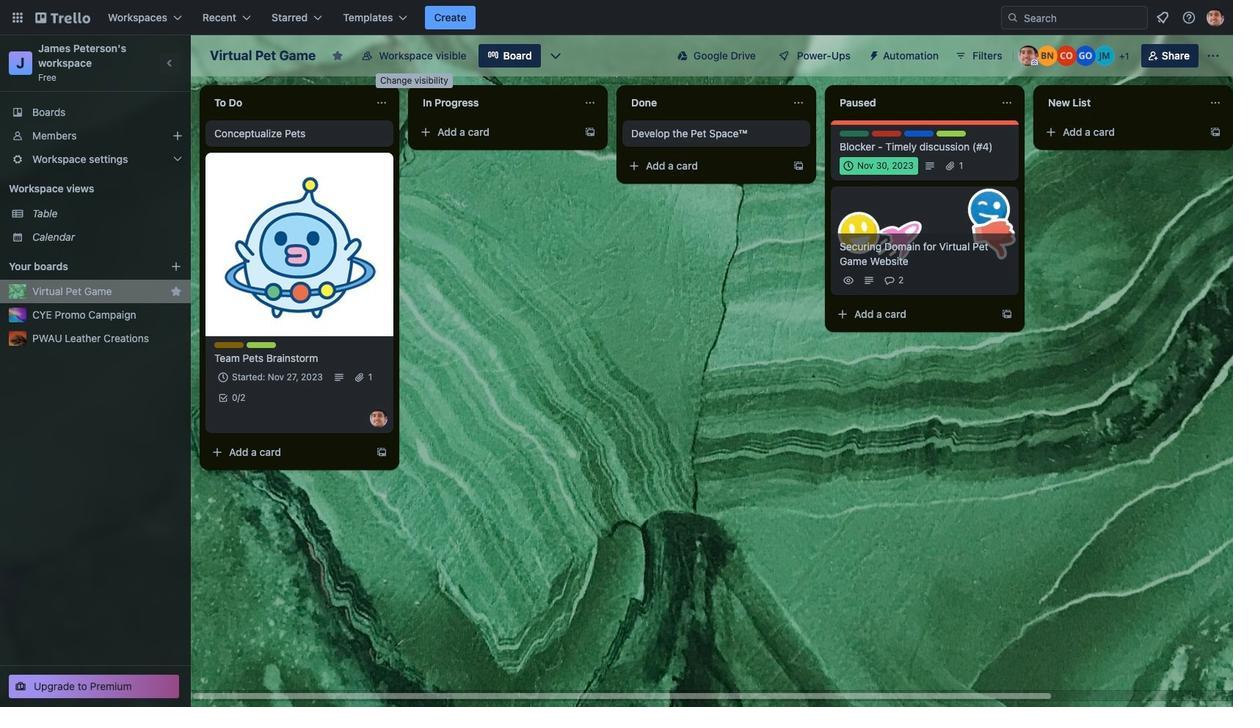 Task type: describe. For each thing, give the bounding box(es) containing it.
1 horizontal spatial create from template… image
[[793, 160, 805, 172]]

open information menu image
[[1182, 10, 1197, 25]]

color: bold lime, title: "team task" element
[[247, 342, 276, 348]]

add board image
[[170, 261, 182, 272]]

color: blue, title: "fyi" element
[[905, 131, 934, 137]]

workspace navigation collapse icon image
[[160, 53, 181, 73]]

gary orlando (garyorlando) image
[[1075, 46, 1096, 66]]

back to home image
[[35, 6, 90, 29]]

0 notifications image
[[1154, 9, 1172, 26]]

your boards with 3 items element
[[9, 258, 148, 275]]

color: bold lime, title: none image
[[937, 131, 966, 137]]

customize views image
[[548, 48, 563, 63]]

0 vertical spatial create from template… image
[[1210, 126, 1222, 138]]

jeremy miller (jeremymiller198) image
[[1095, 46, 1115, 66]]

color: yellow, title: none image
[[214, 342, 244, 348]]

1 horizontal spatial james peterson (jamespeterson93) image
[[1207, 9, 1225, 26]]



Task type: locate. For each thing, give the bounding box(es) containing it.
christina overa (christinaovera) image
[[1056, 46, 1077, 66]]

laugh image
[[963, 184, 1015, 236]]

search image
[[1007, 12, 1019, 23]]

create from template… image
[[1210, 126, 1222, 138], [793, 160, 805, 172], [376, 446, 388, 458]]

0 vertical spatial james peterson (jamespeterson93) image
[[1207, 9, 1225, 26]]

primary element
[[0, 0, 1233, 35]]

sm image
[[863, 44, 883, 65]]

ben nelson (bennelson96) image
[[1037, 46, 1058, 66]]

1 horizontal spatial create from template… image
[[1001, 308, 1013, 320]]

tooltip
[[376, 73, 453, 88]]

None checkbox
[[840, 157, 918, 175]]

james peterson (jamespeterson93) image left christina overa (christinaovera) image
[[1018, 46, 1039, 66]]

james peterson (jamespeterson93) image
[[370, 410, 388, 427]]

color: green, title: "goal" element
[[840, 131, 869, 137]]

show menu image
[[1206, 48, 1221, 63]]

0 horizontal spatial james peterson (jamespeterson93) image
[[1018, 46, 1039, 66]]

google drive icon image
[[678, 51, 688, 61]]

starred icon image
[[170, 286, 182, 297]]

this member is an admin of this board. image
[[1031, 59, 1038, 66]]

2 vertical spatial create from template… image
[[376, 446, 388, 458]]

color: red, title: "blocker" element
[[872, 131, 902, 137]]

None text field
[[206, 91, 370, 115], [414, 91, 579, 115], [206, 91, 370, 115], [414, 91, 579, 115]]

Search field
[[1019, 7, 1148, 28]]

0 vertical spatial create from template… image
[[584, 126, 596, 138]]

2 horizontal spatial create from template… image
[[1210, 126, 1222, 138]]

james peterson (jamespeterson93) image
[[1207, 9, 1225, 26], [1018, 46, 1039, 66]]

1 vertical spatial create from template… image
[[1001, 308, 1013, 320]]

1 vertical spatial create from template… image
[[793, 160, 805, 172]]

star or unstar board image
[[332, 50, 344, 62]]

None text field
[[623, 91, 787, 115], [831, 91, 996, 115], [1040, 91, 1204, 115], [623, 91, 787, 115], [831, 91, 996, 115], [1040, 91, 1204, 115]]

Board name text field
[[203, 44, 323, 68]]

0 horizontal spatial create from template… image
[[584, 126, 596, 138]]

0 horizontal spatial create from template… image
[[376, 446, 388, 458]]

create from template… image
[[584, 126, 596, 138], [1001, 308, 1013, 320]]

james peterson (jamespeterson93) image right open information menu image
[[1207, 9, 1225, 26]]

1 vertical spatial james peterson (jamespeterson93) image
[[1018, 46, 1039, 66]]



Task type: vqa. For each thing, say whether or not it's contained in the screenshot.
workspace
no



